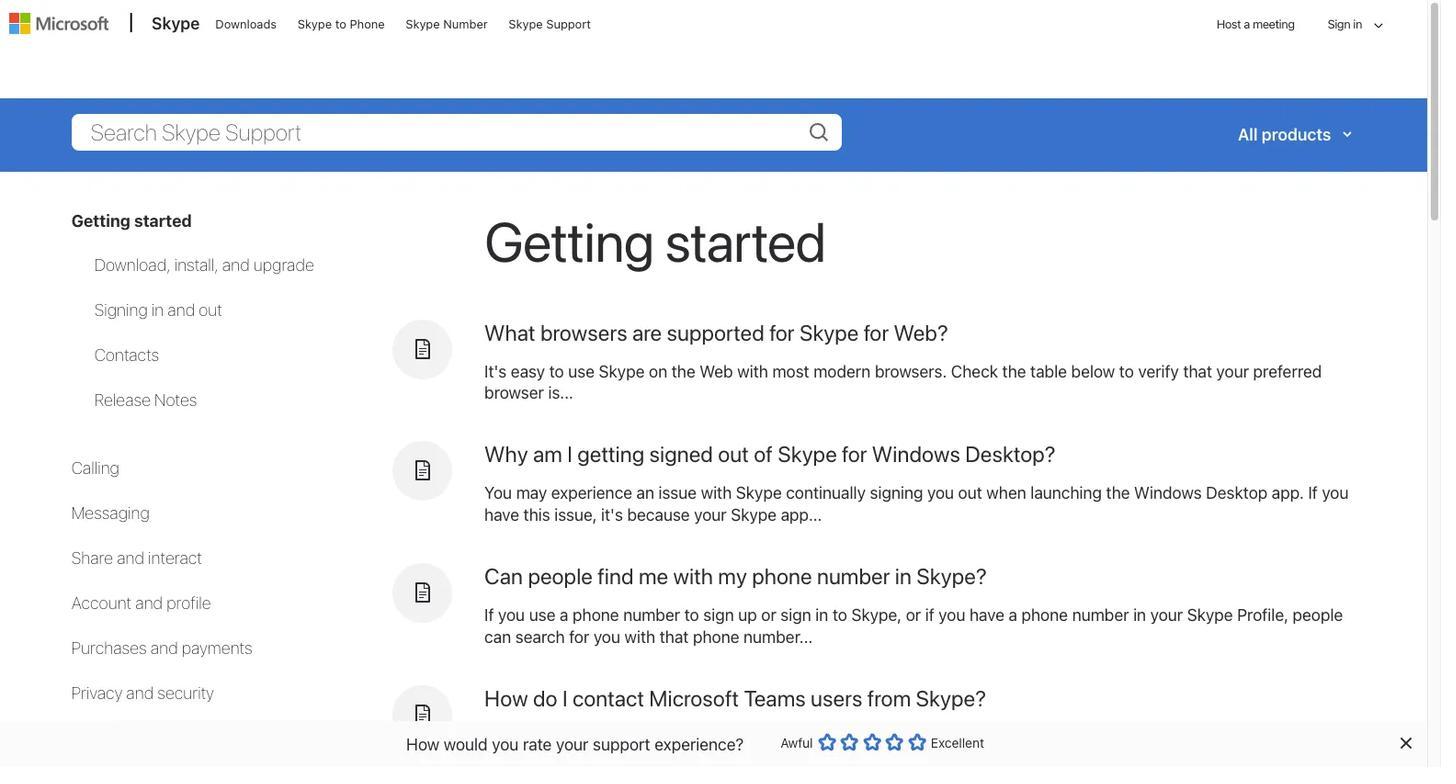 Task type: vqa. For each thing, say whether or not it's contained in the screenshot.
the continually
yes



Task type: describe. For each thing, give the bounding box(es) containing it.
you
[[484, 484, 512, 503]]

phone
[[350, 17, 385, 31]]

to up the users
[[833, 606, 847, 625]]

support
[[593, 735, 650, 754]]

my
[[718, 564, 747, 589]]

0 vertical spatial microsoft
[[649, 686, 739, 712]]

am
[[533, 442, 562, 467]]

can people find me with my phone number in skype?
[[484, 564, 987, 589]]

out inside 'in skype, you can use easily reach out to your colleagues, business partners, or customers who are using microsoft teams. to connect with a microsoft teams...'
[[740, 728, 764, 747]]

browsers.
[[875, 362, 947, 381]]

this
[[524, 506, 550, 525]]

0 horizontal spatial the
[[672, 362, 696, 381]]

users
[[811, 686, 863, 712]]

interact
[[148, 549, 202, 568]]

and for interact
[[117, 549, 144, 568]]

calling
[[71, 459, 119, 478]]

how would you rate your support experience? list box
[[818, 730, 926, 762]]

getting
[[577, 442, 645, 467]]

do
[[533, 686, 558, 712]]

app.
[[1272, 484, 1304, 503]]

1 horizontal spatial getting started
[[484, 208, 826, 273]]

who
[[1154, 728, 1185, 747]]

1 option from the left
[[818, 734, 836, 752]]

experience?
[[655, 735, 744, 754]]

skype inside it's easy to use skype on the web with most modern browsers. check the table below to verify that your preferred browser is...
[[599, 362, 645, 381]]

out left of at right bottom
[[718, 442, 749, 467]]

to left verify
[[1119, 362, 1134, 381]]

teams.
[[484, 750, 537, 768]]

share
[[71, 549, 113, 568]]

skype inside skype 'link'
[[152, 14, 200, 33]]

i for getting
[[567, 442, 573, 467]]

for left web?
[[864, 319, 889, 345]]

table
[[1030, 362, 1067, 381]]

signing in and out
[[94, 301, 222, 320]]

signing
[[870, 484, 923, 503]]

the for why am i getting signed out of skype for windows desktop?
[[1106, 484, 1130, 503]]

reach
[[695, 728, 736, 747]]

skype inside skype number link
[[406, 17, 440, 31]]

Search Skype Support text field
[[71, 114, 842, 150]]

download, install, and upgrade
[[94, 256, 314, 275]]

it's
[[601, 506, 623, 525]]

number
[[443, 17, 488, 31]]

profile,
[[1237, 606, 1289, 625]]

with inside it's easy to use skype on the web with most modern browsers. check the table below to verify that your preferred browser is...
[[737, 362, 768, 381]]

can
[[484, 564, 523, 589]]

why am i getting signed out of skype for windows desktop?
[[484, 442, 1056, 467]]

purchases and payments
[[71, 639, 252, 658]]

downloads
[[215, 17, 277, 31]]

skype link
[[142, 1, 205, 51]]

0 horizontal spatial number
[[623, 606, 680, 625]]

share and interact link
[[71, 549, 202, 568]]

0 horizontal spatial getting started
[[71, 211, 192, 230]]

with left my
[[673, 564, 713, 589]]

release notes
[[94, 391, 197, 410]]

0 vertical spatial skype?
[[917, 564, 987, 589]]

contacts
[[94, 346, 159, 365]]

what browsers are supported for skype for web? link
[[484, 319, 948, 345]]

skype support
[[509, 17, 591, 31]]

0 vertical spatial are
[[632, 319, 662, 345]]

release notes link
[[94, 391, 197, 410]]

issue,
[[554, 506, 597, 525]]

profile
[[167, 594, 211, 613]]

host a meeting
[[1217, 17, 1295, 31]]

web
[[700, 362, 733, 381]]

easy
[[511, 362, 545, 381]]

tab list containing download, install, and upgrade
[[71, 255, 374, 412]]

for inside if you use a phone number to sign up or sign in to skype, or if you have a phone number in your skype profile, people can search for you with that phone number...
[[569, 628, 590, 647]]

meeting
[[1253, 17, 1295, 31]]

because
[[627, 506, 690, 525]]

skype, inside if you use a phone number to sign up or sign in to skype, or if you have a phone number in your skype profile, people can search for you with that phone number...
[[852, 606, 902, 625]]

and for security
[[126, 684, 154, 703]]

rate
[[523, 735, 552, 754]]

3 option from the left
[[863, 734, 881, 752]]

how do i contact microsoft teams users from skype? link
[[484, 686, 986, 712]]

below
[[1071, 362, 1115, 381]]

launching
[[1031, 484, 1102, 503]]

contact
[[573, 686, 644, 712]]

you inside 'in skype, you can use easily reach out to your colleagues, business partners, or customers who are using microsoft teams. to connect with a microsoft teams...'
[[556, 728, 583, 747]]

for up continually at the bottom right
[[842, 442, 867, 467]]

2 vertical spatial microsoft
[[675, 750, 746, 768]]

how for how would you rate your support experience?
[[406, 735, 440, 754]]

on
[[649, 362, 667, 381]]

that inside if you use a phone number to sign up or sign in to skype, or if you have a phone number in your skype profile, people can search for you with that phone number...
[[660, 628, 689, 647]]

upgrade
[[253, 256, 314, 275]]

download, install, and upgrade link
[[94, 256, 314, 275]]

customers
[[1072, 728, 1150, 747]]

signing in and out link
[[94, 301, 222, 320]]

can inside if you use a phone number to sign up or sign in to skype, or if you have a phone number in your skype profile, people can search for you with that phone number...
[[484, 628, 511, 647]]

install,
[[174, 256, 219, 275]]

and down the install,
[[168, 301, 195, 320]]

easily
[[649, 728, 691, 747]]

1 vertical spatial skype?
[[916, 686, 986, 712]]

skype inside skype to phone link
[[298, 17, 332, 31]]

messaging
[[71, 504, 150, 523]]

an
[[637, 484, 654, 503]]

business
[[912, 728, 978, 747]]

windows inside you may experience an issue with skype continually signing you out when launching the windows desktop app. if you have this issue, it's because your skype app...
[[1134, 484, 1202, 503]]

web?
[[894, 319, 948, 345]]

you up search
[[498, 606, 525, 625]]

1 horizontal spatial started
[[665, 208, 826, 273]]

is...
[[548, 384, 573, 403]]

of
[[754, 442, 773, 467]]

out inside tab list
[[199, 301, 222, 320]]

number...
[[744, 628, 813, 647]]

menu bar containing host a meeting
[[0, 0, 1427, 97]]

0 horizontal spatial or
[[761, 606, 777, 625]]

host
[[1217, 17, 1241, 31]]

most
[[772, 362, 809, 381]]

signed
[[649, 442, 713, 467]]

to
[[541, 750, 559, 768]]

if inside if you use a phone number to sign up or sign in to skype, or if you have a phone number in your skype profile, people can search for you with that phone number...
[[484, 606, 494, 625]]



Task type: locate. For each thing, give the bounding box(es) containing it.
skype up continually at the bottom right
[[778, 442, 837, 467]]

1 horizontal spatial sign
[[781, 606, 811, 625]]

0 vertical spatial skype,
[[852, 606, 902, 625]]

app...
[[781, 506, 822, 525]]

if right app.
[[1308, 484, 1318, 503]]

have inside if you use a phone number to sign up or sign in to skype, or if you have a phone number in your skype profile, people can search for you with that phone number...
[[970, 606, 1005, 625]]

preferred
[[1253, 362, 1322, 381]]

modern
[[814, 362, 871, 381]]

teams
[[744, 686, 806, 712]]

people right profile,
[[1293, 606, 1343, 625]]

option
[[818, 734, 836, 752], [840, 734, 859, 752], [863, 734, 881, 752], [885, 734, 904, 752], [908, 734, 926, 752]]

and right share
[[117, 549, 144, 568]]

windows left desktop on the bottom right
[[1134, 484, 1202, 503]]

with
[[737, 362, 768, 381], [701, 484, 732, 503], [673, 564, 713, 589], [625, 628, 656, 647], [628, 750, 658, 768]]

out inside you may experience an issue with skype continually signing you out when launching the windows desktop app. if you have this issue, it's because your skype app...
[[958, 484, 982, 503]]

0 vertical spatial can
[[484, 628, 511, 647]]

1 horizontal spatial skype,
[[852, 606, 902, 625]]

would
[[444, 735, 488, 754]]

skype inside if you use a phone number to sign up or sign in to skype, or if you have a phone number in your skype profile, people can search for you with that phone number...
[[1187, 606, 1233, 625]]

0 vertical spatial if
[[1308, 484, 1318, 503]]

skype, up teams.
[[502, 728, 552, 747]]

you may experience an issue with skype continually signing you out when launching the windows desktop app. if you have this issue, it's because your skype app...
[[484, 484, 1349, 525]]

sign
[[703, 606, 734, 625], [781, 606, 811, 625]]

0 horizontal spatial can
[[484, 628, 511, 647]]

with right web
[[737, 362, 768, 381]]

using
[[1216, 728, 1256, 747]]

can left search
[[484, 628, 511, 647]]

and right privacy
[[126, 684, 154, 703]]

1 sign from the left
[[703, 606, 734, 625]]

use up 'is...'
[[568, 362, 595, 381]]

2 horizontal spatial the
[[1106, 484, 1130, 503]]

to left "up"
[[684, 606, 699, 625]]

privacy and security
[[71, 684, 214, 703]]

teams...
[[750, 750, 811, 768]]

with inside you may experience an issue with skype continually signing you out when launching the windows desktop app. if you have this issue, it's because your skype app...
[[701, 484, 732, 503]]

1 horizontal spatial number
[[817, 564, 890, 589]]

1 vertical spatial use
[[529, 606, 556, 625]]

your inside if you use a phone number to sign up or sign in to skype, or if you have a phone number in your skype profile, people can search for you with that phone number...
[[1150, 606, 1183, 625]]

1 vertical spatial i
[[562, 686, 568, 712]]

2 horizontal spatial number
[[1072, 606, 1129, 625]]

i right 'am'
[[567, 442, 573, 467]]

to up teams...
[[769, 728, 783, 747]]

have down the you at left
[[484, 506, 519, 525]]

1 vertical spatial have
[[970, 606, 1005, 625]]

your inside 'in skype, you can use easily reach out to your colleagues, business partners, or customers who are using microsoft teams. to connect with a microsoft teams...'
[[788, 728, 820, 747]]

that
[[1183, 362, 1212, 381], [660, 628, 689, 647]]

how for how do i contact microsoft teams users from skype?
[[484, 686, 528, 712]]

getting started link
[[71, 211, 192, 230]]

privacy
[[71, 684, 122, 703]]

1 horizontal spatial people
[[1293, 606, 1343, 625]]

browser
[[484, 384, 544, 403]]

0 horizontal spatial skype,
[[502, 728, 552, 747]]

use left easily
[[618, 728, 645, 747]]

up
[[738, 606, 757, 625]]

in inside tab list
[[151, 301, 164, 320]]

experience
[[551, 484, 632, 503]]

skype inside skype support link
[[509, 17, 543, 31]]

with down me on the bottom
[[625, 628, 656, 647]]

in
[[1353, 17, 1362, 31], [151, 301, 164, 320], [895, 564, 912, 589], [816, 606, 828, 625], [1133, 606, 1146, 625]]

skype, left 'if'
[[852, 606, 902, 625]]

payments
[[182, 639, 252, 658]]

a inside 'in skype, you can use easily reach out to your colleagues, business partners, or customers who are using microsoft teams. to connect with a microsoft teams...'
[[663, 750, 671, 768]]

the right on
[[672, 362, 696, 381]]

me
[[639, 564, 668, 589]]

0 vertical spatial windows
[[872, 442, 960, 467]]

support
[[546, 17, 591, 31]]

sign in link
[[1311, 0, 1390, 51]]

windows
[[872, 442, 960, 467], [1134, 484, 1202, 503]]

5 option from the left
[[908, 734, 926, 752]]

the
[[672, 362, 696, 381], [1002, 362, 1026, 381], [1106, 484, 1130, 503]]

0 horizontal spatial people
[[528, 564, 593, 589]]

skype left 'phone'
[[298, 17, 332, 31]]

or left 'if'
[[906, 606, 921, 625]]

with right issue
[[701, 484, 732, 503]]

0 horizontal spatial getting
[[71, 211, 130, 230]]

0 horizontal spatial use
[[529, 606, 556, 625]]

to
[[335, 17, 346, 31], [549, 362, 564, 381], [1119, 362, 1134, 381], [684, 606, 699, 625], [833, 606, 847, 625], [769, 728, 783, 747]]

1 vertical spatial people
[[1293, 606, 1343, 625]]

you left rate
[[492, 735, 519, 754]]

what
[[484, 319, 536, 345]]

2 horizontal spatial use
[[618, 728, 645, 747]]

the inside you may experience an issue with skype continually signing you out when launching the windows desktop app. if you have this issue, it's because your skype app...
[[1106, 484, 1130, 503]]

use inside if you use a phone number to sign up or sign in to skype, or if you have a phone number in your skype profile, people can search for you with that phone number...
[[529, 606, 556, 625]]

1 vertical spatial are
[[1189, 728, 1212, 747]]

are inside 'in skype, you can use easily reach out to your colleagues, business partners, or customers who are using microsoft teams. to connect with a microsoft teams...'
[[1189, 728, 1212, 747]]

with inside 'in skype, you can use easily reach out to your colleagues, business partners, or customers who are using microsoft teams. to connect with a microsoft teams...'
[[628, 750, 658, 768]]

1 horizontal spatial or
[[906, 606, 921, 625]]

with inside if you use a phone number to sign up or sign in to skype, or if you have a phone number in your skype profile, people can search for you with that phone number...
[[625, 628, 656, 647]]

skype number
[[406, 17, 488, 31]]

a
[[1244, 17, 1250, 31], [560, 606, 568, 625], [1009, 606, 1017, 625], [663, 750, 671, 768]]

in skype, you can use easily reach out to your colleagues, business partners, or customers who are using microsoft teams. to connect with a microsoft teams...
[[484, 728, 1331, 768]]

skype left app...
[[731, 506, 777, 525]]

people left 'find'
[[528, 564, 593, 589]]

continually
[[786, 484, 866, 503]]

0 horizontal spatial how
[[406, 735, 440, 754]]

i right do
[[562, 686, 568, 712]]

or right "partners,"
[[1052, 728, 1068, 747]]

you right signing at the right of page
[[927, 484, 954, 503]]

if down can on the left bottom
[[484, 606, 494, 625]]

microsoft up reach
[[649, 686, 739, 712]]

when
[[987, 484, 1026, 503]]

skype left support
[[509, 17, 543, 31]]

microsoft image
[[9, 13, 108, 34]]

2 sign from the left
[[781, 606, 811, 625]]

search
[[515, 628, 565, 647]]

in
[[484, 728, 498, 747]]

sign
[[1328, 17, 1351, 31]]

getting
[[484, 208, 654, 273], [71, 211, 130, 230]]

purchases and payments link
[[71, 639, 252, 658]]

1 horizontal spatial if
[[1308, 484, 1318, 503]]

that right verify
[[1183, 362, 1212, 381]]

and left the profile
[[135, 594, 163, 613]]

your inside you may experience an issue with skype continually signing you out when launching the windows desktop app. if you have this issue, it's because your skype app...
[[694, 506, 727, 525]]

people inside if you use a phone number to sign up or sign in to skype, or if you have a phone number in your skype profile, people can search for you with that phone number...
[[1293, 606, 1343, 625]]

use
[[568, 362, 595, 381], [529, 606, 556, 625], [618, 728, 645, 747]]

skype number link
[[397, 1, 496, 45]]

account and profile link
[[71, 594, 211, 613]]

the right launching
[[1106, 484, 1130, 503]]

for up 'most'
[[769, 319, 795, 345]]

download,
[[94, 256, 171, 275]]

skype down of at right bottom
[[736, 484, 782, 503]]

contacts link
[[94, 346, 159, 365]]

if inside you may experience an issue with skype continually signing you out when launching the windows desktop app. if you have this issue, it's because your skype app...
[[1308, 484, 1318, 503]]

you right app.
[[1322, 484, 1349, 503]]

a up search
[[560, 606, 568, 625]]

1 vertical spatial windows
[[1134, 484, 1202, 503]]

1 horizontal spatial can
[[587, 728, 614, 747]]

have right 'if'
[[970, 606, 1005, 625]]

it's
[[484, 362, 507, 381]]

1 horizontal spatial have
[[970, 606, 1005, 625]]

desktop
[[1206, 484, 1268, 503]]

excellent
[[931, 735, 984, 751]]

how left do
[[484, 686, 528, 712]]

are up on
[[632, 319, 662, 345]]

and up security at the bottom left
[[151, 639, 178, 658]]

account
[[71, 594, 132, 613]]

1 vertical spatial microsoft
[[1261, 728, 1331, 747]]

0 horizontal spatial are
[[632, 319, 662, 345]]

connect
[[563, 750, 623, 768]]

and
[[222, 256, 250, 275], [168, 301, 195, 320], [117, 549, 144, 568], [135, 594, 163, 613], [151, 639, 178, 658], [126, 684, 154, 703]]

1 horizontal spatial windows
[[1134, 484, 1202, 503]]

sign left "up"
[[703, 606, 734, 625]]

out down download, install, and upgrade
[[199, 301, 222, 320]]

and right the install,
[[222, 256, 250, 275]]

share and interact
[[71, 549, 202, 568]]

4 option from the left
[[885, 734, 904, 752]]

browsers
[[540, 319, 627, 345]]

started
[[665, 208, 826, 273], [134, 211, 192, 230]]

2 option from the left
[[840, 734, 859, 752]]

host a meeting link
[[1202, 1, 1309, 48]]

skype left on
[[599, 362, 645, 381]]

messaging link
[[71, 504, 150, 523]]

find
[[598, 564, 634, 589]]

security
[[157, 684, 214, 703]]

1 horizontal spatial use
[[568, 362, 595, 381]]

skype left number
[[406, 17, 440, 31]]

to up 'is...'
[[549, 362, 564, 381]]

can inside 'in skype, you can use easily reach out to your colleagues, business partners, or customers who are using microsoft teams. to connect with a microsoft teams...'
[[587, 728, 614, 747]]

how left the would
[[406, 735, 440, 754]]

you up the 'to'
[[556, 728, 583, 747]]

1 horizontal spatial are
[[1189, 728, 1212, 747]]

desktop?
[[965, 442, 1056, 467]]

how would you rate your support experience?
[[406, 735, 744, 754]]

out up teams...
[[740, 728, 764, 747]]

0 horizontal spatial started
[[134, 211, 192, 230]]

have inside you may experience an issue with skype continually signing you out when launching the windows desktop app. if you have this issue, it's because your skype app...
[[484, 506, 519, 525]]

a right host
[[1244, 17, 1250, 31]]

1 vertical spatial that
[[660, 628, 689, 647]]

0 vertical spatial that
[[1183, 362, 1212, 381]]

are
[[632, 319, 662, 345], [1189, 728, 1212, 747]]

your
[[1217, 362, 1249, 381], [694, 506, 727, 525], [1150, 606, 1183, 625], [788, 728, 820, 747], [556, 735, 589, 754]]

1 vertical spatial skype,
[[502, 728, 552, 747]]

and for payments
[[151, 639, 178, 658]]

the for what browsers are supported for skype for web?
[[1002, 362, 1026, 381]]

number
[[817, 564, 890, 589], [623, 606, 680, 625], [1072, 606, 1129, 625]]

2 horizontal spatial or
[[1052, 728, 1068, 747]]

windows up signing at the right of page
[[872, 442, 960, 467]]

issue
[[659, 484, 697, 503]]

what browsers are supported for skype for web?
[[484, 319, 948, 345]]

1 horizontal spatial how
[[484, 686, 528, 712]]

to inside 'in skype, you can use easily reach out to your colleagues, business partners, or customers who are using microsoft teams. to connect with a microsoft teams...'
[[769, 728, 783, 747]]

microsoft right using
[[1261, 728, 1331, 747]]

1 horizontal spatial the
[[1002, 362, 1026, 381]]

1 vertical spatial if
[[484, 606, 494, 625]]

in inside menu bar
[[1353, 17, 1362, 31]]

are right who
[[1189, 728, 1212, 747]]

with down easily
[[628, 750, 658, 768]]

1 vertical spatial can
[[587, 728, 614, 747]]

1 vertical spatial how
[[406, 735, 440, 754]]

use inside 'in skype, you can use easily reach out to your colleagues, business partners, or customers who are using microsoft teams. to connect with a microsoft teams...'
[[618, 728, 645, 747]]

you up 'contact'
[[594, 628, 620, 647]]

0 vertical spatial people
[[528, 564, 593, 589]]

out left the when
[[958, 484, 982, 503]]

supported
[[667, 319, 765, 345]]

skype up modern on the right of the page
[[800, 319, 859, 345]]

use up search
[[529, 606, 556, 625]]

how do i contact microsoft teams users from skype?
[[484, 686, 986, 712]]

colleagues,
[[824, 728, 908, 747]]

0 vertical spatial how
[[484, 686, 528, 712]]

a inside menu bar
[[1244, 17, 1250, 31]]

menu bar
[[0, 0, 1427, 97]]

0 horizontal spatial have
[[484, 506, 519, 525]]

and for profile
[[135, 594, 163, 613]]

0 horizontal spatial that
[[660, 628, 689, 647]]

to left 'phone'
[[335, 17, 346, 31]]

skype, inside 'in skype, you can use easily reach out to your colleagues, business partners, or customers who are using microsoft teams. to connect with a microsoft teams...'
[[502, 728, 552, 747]]

verify
[[1138, 362, 1179, 381]]

0 horizontal spatial windows
[[872, 442, 960, 467]]

skype to phone link
[[289, 1, 393, 45]]

skype left profile,
[[1187, 606, 1233, 625]]

1 horizontal spatial that
[[1183, 362, 1212, 381]]

sign up number...
[[781, 606, 811, 625]]

for right search
[[569, 628, 590, 647]]

skype left downloads on the left top
[[152, 14, 200, 33]]

or right "up"
[[761, 606, 777, 625]]

your inside it's easy to use skype on the web with most modern browsers. check the table below to verify that your preferred browser is...
[[1217, 362, 1249, 381]]

that down me on the bottom
[[660, 628, 689, 647]]

2 vertical spatial use
[[618, 728, 645, 747]]

0 horizontal spatial if
[[484, 606, 494, 625]]

the left table
[[1002, 362, 1026, 381]]

tab list
[[71, 255, 374, 412]]

0 vertical spatial use
[[568, 362, 595, 381]]

why am i getting signed out of skype for windows desktop? link
[[484, 442, 1056, 467]]

you right 'if'
[[939, 606, 966, 625]]

0 vertical spatial have
[[484, 506, 519, 525]]

can up connect
[[587, 728, 614, 747]]

a down easily
[[663, 750, 671, 768]]

skype? up 'if'
[[917, 564, 987, 589]]

1 horizontal spatial getting
[[484, 208, 654, 273]]

a right 'if'
[[1009, 606, 1017, 625]]

it's easy to use skype on the web with most modern browsers. check the table below to verify that your preferred browser is...
[[484, 362, 1322, 403]]

0 horizontal spatial sign
[[703, 606, 734, 625]]

notes
[[154, 391, 197, 410]]

that inside it's easy to use skype on the web with most modern browsers. check the table below to verify that your preferred browser is...
[[1183, 362, 1212, 381]]

0 vertical spatial i
[[567, 442, 573, 467]]

use inside it's easy to use skype on the web with most modern browsers. check the table below to verify that your preferred browser is...
[[568, 362, 595, 381]]

dismiss the survey image
[[1398, 736, 1413, 751]]

or inside 'in skype, you can use easily reach out to your colleagues, business partners, or customers who are using microsoft teams. to connect with a microsoft teams...'
[[1052, 728, 1068, 747]]

skype? up 'business'
[[916, 686, 986, 712]]

check
[[951, 362, 998, 381]]

i for contact
[[562, 686, 568, 712]]

microsoft down reach
[[675, 750, 746, 768]]



